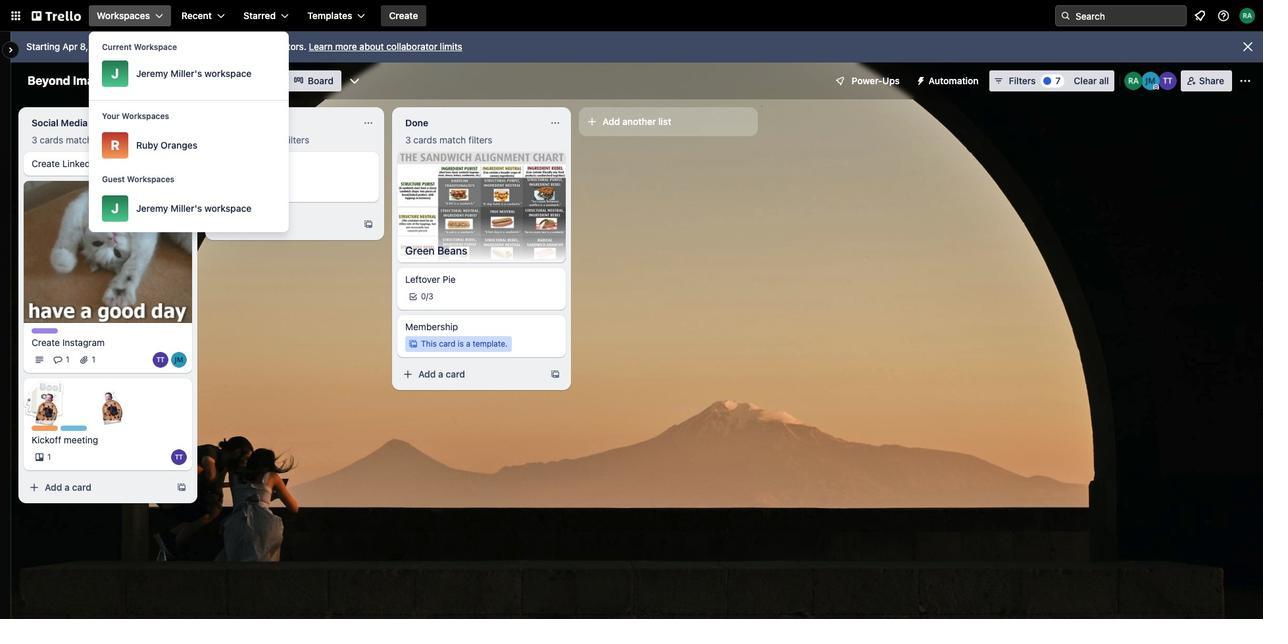 Task type: describe. For each thing, give the bounding box(es) containing it.
ruby anderson (rubyanderson7) image
[[1240, 8, 1256, 24]]

add another list button
[[579, 107, 758, 136]]

starting apr 8, free workspaces will be limited to 10 collaborators. learn more about collaborator limits
[[26, 41, 463, 52]]

templates
[[308, 10, 352, 21]]

create from template… image for 1 card matches filters
[[363, 219, 374, 230]]

star or unstar board image
[[154, 76, 165, 86]]

workspaces down workspaces dropdown button
[[110, 41, 162, 52]]

7
[[1056, 75, 1061, 86]]

starred button
[[236, 5, 297, 26]]

power-ups
[[852, 75, 900, 86]]

1 miller's from the top
[[171, 68, 202, 79]]

add for add another list button
[[603, 116, 620, 127]]

add a card button for match
[[398, 364, 542, 385]]

pete ghost image
[[23, 379, 65, 421]]

1 down kickoff
[[47, 452, 51, 462]]

Board name text field
[[21, 70, 146, 91]]

1 horizontal spatial 3
[[405, 134, 411, 145]]

jeremy miller (jeremymiller198) image
[[171, 352, 187, 368]]

starred
[[244, 10, 276, 21]]

add another list
[[603, 116, 672, 127]]

create instagram link
[[32, 337, 184, 350]]

membership link
[[405, 321, 558, 334]]

membership
[[405, 321, 458, 333]]

sm image
[[911, 70, 929, 89]]

learn
[[309, 41, 333, 52]]

2 workspace from the top
[[205, 203, 252, 214]]

create for create
[[389, 10, 418, 21]]

kickoff meeting link
[[32, 434, 184, 447]]

this member is an admin of this board. image
[[1154, 84, 1160, 90]]

card for the add a card button associated with matches
[[259, 219, 278, 230]]

create from template… image for 3 cards match filters
[[550, 369, 561, 380]]

cards inside social media 3 cards match filters
[[40, 134, 63, 145]]

Social Media text field
[[24, 113, 171, 134]]

matches
[[247, 134, 283, 145]]

imagination
[[73, 74, 140, 88]]

Search field
[[1072, 6, 1187, 26]]

list
[[659, 116, 672, 127]]

free
[[91, 41, 108, 52]]

filters for 3 cards match filters
[[469, 134, 493, 145]]

2 vertical spatial add a card button
[[24, 477, 169, 499]]

green
[[405, 245, 435, 257]]

visible
[[247, 75, 275, 86]]

create linkedin
[[32, 158, 98, 169]]

workspaces up ruby
[[122, 111, 169, 121]]

search image
[[1061, 11, 1072, 21]]

current workspace
[[102, 42, 177, 52]]

all
[[1100, 75, 1110, 86]]

3 for social media 3 cards match filters
[[32, 134, 37, 145]]

learn more about collaborator limits link
[[309, 41, 463, 52]]

1 down create instagram
[[66, 355, 69, 365]]

collaborator
[[387, 41, 438, 52]]

1 horizontal spatial terry turtle (terryturtle) image
[[171, 450, 187, 466]]

will
[[165, 41, 178, 52]]

sparkling
[[61, 426, 96, 436]]

jeremy miller (jeremymiller198) image
[[1142, 72, 1160, 90]]

add for the bottom the add a card button
[[45, 482, 62, 493]]

apr
[[63, 41, 78, 52]]

social
[[32, 117, 58, 128]]

filters inside social media 3 cards match filters
[[95, 134, 119, 145]]

filters for 1 card matches filters
[[285, 134, 309, 145]]

pie
[[443, 274, 456, 285]]

add a card for match
[[419, 369, 465, 380]]

2 jeremy miller's workspace from the top
[[136, 203, 252, 214]]

create from template… image
[[176, 483, 187, 493]]

a for the add a card button associated with matches
[[251, 219, 257, 230]]

create instagram
[[32, 337, 105, 348]]

starting
[[26, 41, 60, 52]]

create linkedin link
[[32, 157, 184, 170]]

collaborators.
[[248, 41, 307, 52]]

/
[[426, 292, 429, 302]]

1 jeremy miller's workspace from the top
[[136, 68, 252, 79]]

1 j from the top
[[111, 66, 119, 81]]

show menu image
[[1239, 74, 1253, 88]]

2 cards from the left
[[414, 134, 437, 145]]

clear all
[[1075, 75, 1110, 86]]

board link
[[286, 70, 342, 91]]

ups
[[883, 75, 900, 86]]

clear
[[1075, 75, 1097, 86]]

clear all button
[[1069, 70, 1115, 91]]

limited
[[194, 41, 222, 52]]

done
[[405, 117, 429, 128]]

power-ups button
[[826, 70, 908, 91]]

add a card for matches
[[232, 219, 278, 230]]

share button
[[1181, 70, 1233, 91]]

to
[[225, 41, 233, 52]]

your workspaces
[[102, 111, 169, 121]]

workspace visible
[[196, 75, 275, 86]]

linkedin
[[62, 158, 98, 169]]

8,
[[80, 41, 88, 52]]

ruby
[[136, 140, 158, 151]]

a for the add a card button for match
[[438, 369, 444, 380]]

beyond
[[28, 74, 70, 88]]

about
[[360, 41, 384, 52]]

3 for 0 / 3
[[429, 292, 434, 302]]

0 vertical spatial workspace
[[134, 42, 177, 52]]

1 right oranges
[[219, 134, 223, 145]]

2 match from the left
[[440, 134, 466, 145]]

beyond imagination
[[28, 74, 140, 88]]

a for the bottom the add a card button
[[65, 482, 70, 493]]

board
[[308, 75, 334, 86]]

leftover pie link
[[405, 273, 558, 286]]



Task type: locate. For each thing, give the bounding box(es) containing it.
2 miller's from the top
[[171, 203, 202, 214]]

terry turtle (terryturtle) image up create from template… image
[[171, 450, 187, 466]]

ruby oranges
[[136, 140, 198, 151]]

miller's
[[171, 68, 202, 79], [171, 203, 202, 214]]

workspaces down ruby
[[127, 174, 175, 184]]

0 horizontal spatial cards
[[40, 134, 63, 145]]

j
[[111, 66, 119, 81], [111, 201, 119, 216]]

10
[[236, 41, 246, 52]]

workspace
[[134, 42, 177, 52], [196, 75, 245, 86]]

workspace inside workspace visible button
[[196, 75, 245, 86]]

0 horizontal spatial filters
[[95, 134, 119, 145]]

2 horizontal spatial terry turtle (terryturtle) image
[[1159, 72, 1177, 90]]

add a card
[[232, 219, 278, 230], [419, 369, 465, 380], [45, 482, 91, 493]]

is
[[458, 339, 464, 349]]

create
[[389, 10, 418, 21], [32, 158, 60, 169], [32, 337, 60, 348]]

automation button
[[911, 70, 987, 91]]

add a card button
[[211, 214, 355, 235], [398, 364, 542, 385], [24, 477, 169, 499]]

color: sky, title: "sparkling" element
[[61, 426, 96, 436]]

create inside button
[[389, 10, 418, 21]]

current
[[102, 42, 132, 52]]

2 filters from the left
[[285, 134, 309, 145]]

leftover
[[405, 274, 440, 285]]

0 vertical spatial jeremy miller's workspace
[[136, 68, 252, 79]]

workspaces
[[97, 10, 150, 21], [110, 41, 162, 52], [122, 111, 169, 121], [127, 174, 175, 184]]

r
[[111, 138, 120, 153]]

leftover pie
[[405, 274, 456, 285]]

your
[[102, 111, 120, 121]]

0 horizontal spatial create from template… image
[[363, 219, 374, 230]]

miller's down be
[[171, 68, 202, 79]]

beans
[[438, 245, 468, 257]]

add for the add a card button for match
[[419, 369, 436, 380]]

cards
[[40, 134, 63, 145], [414, 134, 437, 145]]

workspace left be
[[134, 42, 177, 52]]

jeremy down "guest workspaces"
[[136, 203, 168, 214]]

green beans
[[405, 245, 468, 257]]

https://media3.giphy.com/media/uzbc1merae75kv3oqd/100w.gif?cid=ad960664cgd8q560jl16i4tqsq6qk30rgh2t6st4j6ihzo35&ep=v1_stickers_search&rid=100w.gif&ct=s image
[[98, 377, 146, 425], [35, 382, 84, 431]]

jeremy down 'current workspace'
[[136, 68, 168, 79]]

ruby anderson (rubyanderson7) image
[[1125, 72, 1143, 90]]

1 workspace from the top
[[205, 68, 252, 79]]

automation
[[929, 75, 979, 86]]

cards down social
[[40, 134, 63, 145]]

terry turtle (terryturtle) image
[[1159, 72, 1177, 90], [153, 352, 169, 368], [171, 450, 187, 466]]

0 horizontal spatial match
[[66, 134, 92, 145]]

green beans link
[[398, 239, 566, 263]]

1 jeremy from the top
[[136, 68, 168, 79]]

filters down done text field in the left top of the page
[[469, 134, 493, 145]]

this card is a template.
[[421, 339, 508, 349]]

create up collaborator
[[389, 10, 418, 21]]

0 vertical spatial add a card button
[[211, 214, 355, 235]]

0 horizontal spatial terry turtle (terryturtle) image
[[153, 352, 169, 368]]

match down done text field in the left top of the page
[[440, 134, 466, 145]]

social media 3 cards match filters
[[32, 117, 119, 145]]

1
[[219, 134, 223, 145], [66, 355, 69, 365], [92, 355, 96, 365], [47, 452, 51, 462]]

1 horizontal spatial https://media3.giphy.com/media/uzbc1merae75kv3oqd/100w.gif?cid=ad960664cgd8q560jl16i4tqsq6qk30rgh2t6st4j6ihzo35&ep=v1_stickers_search&rid=100w.gif&ct=s image
[[98, 377, 146, 425]]

open information menu image
[[1218, 9, 1231, 22]]

1 vertical spatial terry turtle (terryturtle) image
[[153, 352, 169, 368]]

Done text field
[[398, 113, 545, 134]]

1 vertical spatial add a card button
[[398, 364, 542, 385]]

0 vertical spatial add a card
[[232, 219, 278, 230]]

add a card button for matches
[[211, 214, 355, 235]]

1 vertical spatial create from template… image
[[550, 369, 561, 380]]

filters down social media text field
[[95, 134, 119, 145]]

2 jeremy from the top
[[136, 203, 168, 214]]

1 vertical spatial add a card
[[419, 369, 465, 380]]

3 down social
[[32, 134, 37, 145]]

limits
[[440, 41, 463, 52]]

template.
[[473, 339, 508, 349]]

1 down instagram
[[92, 355, 96, 365]]

0 vertical spatial create
[[389, 10, 418, 21]]

0 notifications image
[[1193, 8, 1209, 24]]

filters
[[95, 134, 119, 145], [285, 134, 309, 145], [469, 134, 493, 145]]

another
[[623, 116, 656, 127]]

more
[[335, 41, 357, 52]]

1 vertical spatial miller's
[[171, 203, 202, 214]]

2 horizontal spatial 3
[[429, 292, 434, 302]]

a
[[251, 219, 257, 230], [466, 339, 471, 349], [438, 369, 444, 380], [65, 482, 70, 493]]

0 horizontal spatial https://media3.giphy.com/media/uzbc1merae75kv3oqd/100w.gif?cid=ad960664cgd8q560jl16i4tqsq6qk30rgh2t6st4j6ihzo35&ep=v1_stickers_search&rid=100w.gif&ct=s image
[[35, 382, 84, 431]]

1 vertical spatial workspace
[[205, 203, 252, 214]]

0 vertical spatial workspace
[[205, 68, 252, 79]]

1 vertical spatial jeremy miller's workspace
[[136, 203, 252, 214]]

create left linkedin
[[32, 158, 60, 169]]

templates button
[[300, 5, 374, 26]]

0 vertical spatial miller's
[[171, 68, 202, 79]]

workspace
[[205, 68, 252, 79], [205, 203, 252, 214]]

0
[[421, 292, 426, 302]]

1 cards from the left
[[40, 134, 63, 145]]

meeting
[[64, 435, 98, 446]]

workspaces up current
[[97, 10, 150, 21]]

3 filters from the left
[[469, 134, 493, 145]]

create for create instagram
[[32, 337, 60, 348]]

match down "media"
[[66, 134, 92, 145]]

1 horizontal spatial add a card
[[232, 219, 278, 230]]

add for the add a card button associated with matches
[[232, 219, 249, 230]]

1 horizontal spatial create from template… image
[[550, 369, 561, 380]]

add inside button
[[603, 116, 620, 127]]

color: purple, title: none image
[[32, 329, 58, 334]]

1 horizontal spatial workspace
[[196, 75, 245, 86]]

be
[[181, 41, 191, 52]]

jeremy miller's workspace down be
[[136, 68, 252, 79]]

3 cards match filters
[[405, 134, 493, 145]]

2 horizontal spatial add a card
[[419, 369, 465, 380]]

3 inside social media 3 cards match filters
[[32, 134, 37, 145]]

create from template… image
[[363, 219, 374, 230], [550, 369, 561, 380]]

jeremy miller's workspace
[[136, 68, 252, 79], [136, 203, 252, 214]]

recent
[[182, 10, 212, 21]]

1 vertical spatial create
[[32, 158, 60, 169]]

recent button
[[174, 5, 233, 26]]

2 horizontal spatial filters
[[469, 134, 493, 145]]

1 card matches filters
[[219, 134, 309, 145]]

0 / 3
[[421, 292, 434, 302]]

miller's down "guest workspaces"
[[171, 203, 202, 214]]

card for the bottom the add a card button
[[72, 482, 91, 493]]

3 down done
[[405, 134, 411, 145]]

0 vertical spatial terry turtle (terryturtle) image
[[1159, 72, 1177, 90]]

1 horizontal spatial add a card button
[[211, 214, 355, 235]]

jeremy miller's workspace down "guest workspaces"
[[136, 203, 252, 214]]

power-
[[852, 75, 883, 86]]

1 filters from the left
[[95, 134, 119, 145]]

kickoff meeting
[[32, 435, 98, 446]]

1 match from the left
[[66, 134, 92, 145]]

1 horizontal spatial cards
[[414, 134, 437, 145]]

oranges
[[161, 140, 198, 151]]

1 vertical spatial j
[[111, 201, 119, 216]]

filters right matches
[[285, 134, 309, 145]]

terry turtle (terryturtle) image right ruby anderson (rubyanderson7) image on the top right of page
[[1159, 72, 1177, 90]]

1 horizontal spatial filters
[[285, 134, 309, 145]]

0 vertical spatial create from template… image
[[363, 219, 374, 230]]

card for the add a card button for match
[[446, 369, 465, 380]]

cards down done
[[414, 134, 437, 145]]

filters
[[1009, 75, 1036, 86]]

kickoff
[[32, 435, 61, 446]]

guest
[[102, 174, 125, 184]]

match
[[66, 134, 92, 145], [440, 134, 466, 145]]

workspaces button
[[89, 5, 171, 26]]

workspace visible button
[[173, 70, 283, 91]]

0 vertical spatial jeremy
[[136, 68, 168, 79]]

create button
[[381, 5, 426, 26]]

guest workspaces
[[102, 174, 175, 184]]

2 vertical spatial create
[[32, 337, 60, 348]]

3 right "0"
[[429, 292, 434, 302]]

customize views image
[[348, 74, 361, 88]]

match inside social media 3 cards match filters
[[66, 134, 92, 145]]

primary element
[[0, 0, 1264, 32]]

2 horizontal spatial add a card button
[[398, 364, 542, 385]]

2 j from the top
[[111, 201, 119, 216]]

0 horizontal spatial add a card button
[[24, 477, 169, 499]]

workspaces inside dropdown button
[[97, 10, 150, 21]]

0 vertical spatial j
[[111, 66, 119, 81]]

instagram
[[62, 337, 105, 348]]

share
[[1200, 75, 1225, 86]]

1 vertical spatial jeremy
[[136, 203, 168, 214]]

1 horizontal spatial match
[[440, 134, 466, 145]]

create for create linkedin
[[32, 158, 60, 169]]

this
[[421, 339, 437, 349]]

2 vertical spatial add a card
[[45, 482, 91, 493]]

j down current
[[111, 66, 119, 81]]

None text field
[[211, 113, 358, 134]]

https://media3.giphy.com/media/uzbc1merae75kv3oqd/100w.gif?cid=ad960664cgd8q560jl16i4tqsq6qk30rgh2t6st4j6ihzo35&ep=v1_stickers_search&rid=100w.gif&ct=s image up the kickoff meeting
[[35, 382, 84, 431]]

add
[[603, 116, 620, 127], [232, 219, 249, 230], [419, 369, 436, 380], [45, 482, 62, 493]]

0 horizontal spatial 3
[[32, 134, 37, 145]]

3
[[32, 134, 37, 145], [405, 134, 411, 145], [429, 292, 434, 302]]

color: orange, title: none image
[[32, 426, 58, 431]]

0 horizontal spatial workspace
[[134, 42, 177, 52]]

1 vertical spatial workspace
[[196, 75, 245, 86]]

back to home image
[[32, 5, 81, 26]]

https://media3.giphy.com/media/uzbc1merae75kv3oqd/100w.gif?cid=ad960664cgd8q560jl16i4tqsq6qk30rgh2t6st4j6ihzo35&ep=v1_stickers_search&rid=100w.gif&ct=s image up kickoff meeting link
[[98, 377, 146, 425]]

terry turtle (terryturtle) image left jeremy miller (jeremymiller198) icon
[[153, 352, 169, 368]]

workspace down to
[[196, 75, 245, 86]]

card
[[225, 134, 244, 145], [259, 219, 278, 230], [439, 339, 456, 349], [446, 369, 465, 380], [72, 482, 91, 493]]

0 horizontal spatial add a card
[[45, 482, 91, 493]]

jeremy
[[136, 68, 168, 79], [136, 203, 168, 214]]

j down guest at the left
[[111, 201, 119, 216]]

2 vertical spatial terry turtle (terryturtle) image
[[171, 450, 187, 466]]

media
[[61, 117, 88, 128]]

create down color: purple, title: none 'image'
[[32, 337, 60, 348]]



Task type: vqa. For each thing, say whether or not it's contained in the screenshot.
'Click To Star Lean Canvas. It Will Show Up At The Top Of Your Boards List.' icon
no



